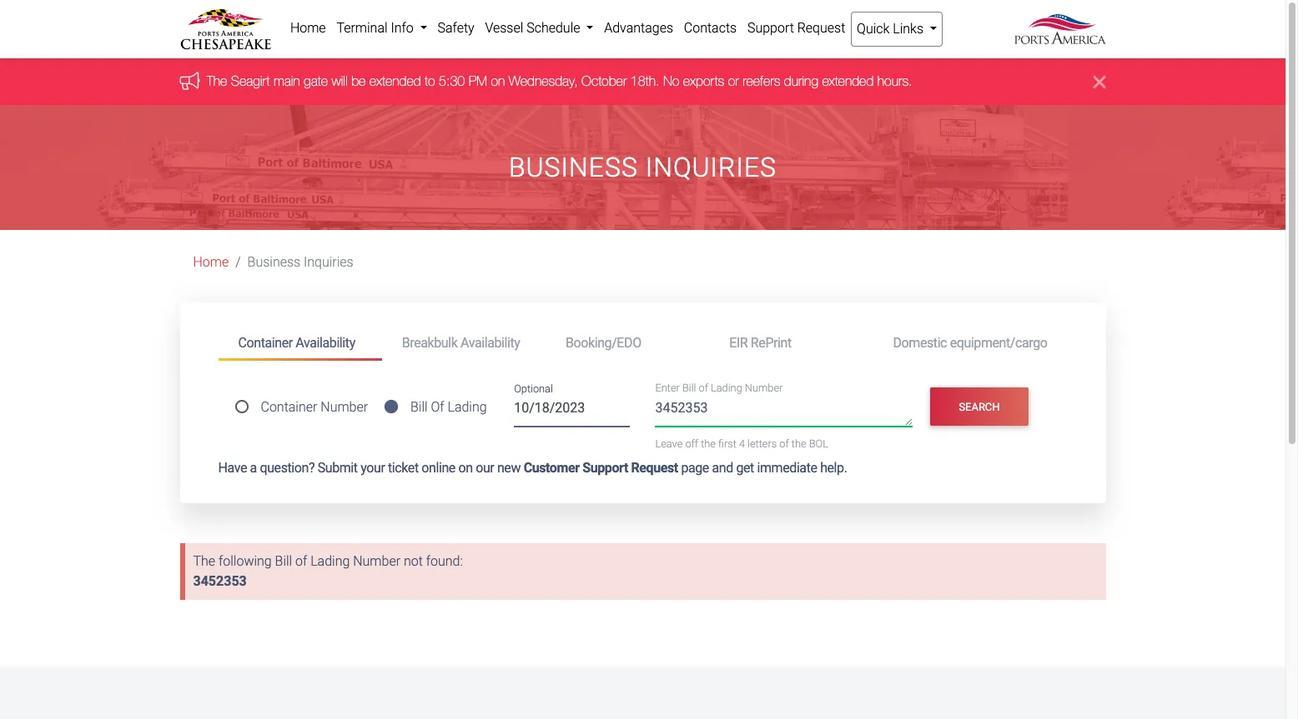 Task type: locate. For each thing, give the bounding box(es) containing it.
1 vertical spatial the
[[193, 554, 215, 570]]

0 horizontal spatial lading
[[311, 554, 350, 570]]

0 horizontal spatial the
[[701, 438, 716, 450]]

2 vertical spatial number
[[353, 554, 401, 570]]

the
[[701, 438, 716, 450], [792, 438, 806, 450]]

of right letters
[[779, 438, 789, 450]]

business
[[509, 152, 638, 184], [247, 255, 300, 271]]

0 vertical spatial home
[[290, 20, 326, 36]]

1 vertical spatial on
[[458, 461, 473, 477]]

safety link
[[432, 12, 480, 45]]

inquiries
[[645, 152, 777, 184], [304, 255, 353, 271]]

customer
[[524, 461, 580, 477]]

support
[[747, 20, 794, 36], [583, 461, 628, 477]]

0 horizontal spatial extended
[[369, 74, 421, 89]]

availability up container number
[[296, 335, 355, 351]]

leave off the first 4 letters of the bol
[[655, 438, 828, 450]]

breakbulk availability link
[[382, 328, 546, 359]]

0 horizontal spatial of
[[295, 554, 307, 570]]

our
[[476, 461, 494, 477]]

have a question? submit your ticket online on our new customer support request page and get immediate help.
[[218, 461, 847, 477]]

request
[[797, 20, 845, 36], [631, 461, 678, 477]]

question?
[[260, 461, 315, 477]]

page
[[681, 461, 709, 477]]

request down leave
[[631, 461, 678, 477]]

the right off
[[701, 438, 716, 450]]

home for topmost home link
[[290, 20, 326, 36]]

main
[[274, 74, 300, 89]]

1 the from the left
[[701, 438, 716, 450]]

the
[[206, 74, 227, 89], [193, 554, 215, 570]]

1 extended from the left
[[369, 74, 421, 89]]

0 vertical spatial bill
[[682, 383, 696, 395]]

0 horizontal spatial home
[[193, 255, 229, 271]]

domestic
[[893, 335, 947, 351]]

0 vertical spatial inquiries
[[645, 152, 777, 184]]

1 horizontal spatial the
[[792, 438, 806, 450]]

number up enter bill of lading number text box
[[745, 383, 783, 395]]

2 vertical spatial bill
[[275, 554, 292, 570]]

1 vertical spatial bill
[[410, 400, 428, 416]]

1 vertical spatial container
[[261, 400, 317, 416]]

1 horizontal spatial extended
[[822, 74, 874, 89]]

container availability link
[[218, 328, 382, 361]]

2 extended from the left
[[822, 74, 874, 89]]

1 availability from the left
[[296, 335, 355, 351]]

1 vertical spatial home link
[[193, 255, 229, 271]]

number
[[745, 383, 783, 395], [321, 400, 368, 416], [353, 554, 401, 570]]

search
[[959, 401, 1000, 413]]

request left quick
[[797, 20, 845, 36]]

1 horizontal spatial home
[[290, 20, 326, 36]]

0 vertical spatial the
[[206, 74, 227, 89]]

0 horizontal spatial bill
[[275, 554, 292, 570]]

terminal info link
[[331, 12, 432, 45]]

on
[[491, 74, 505, 89], [458, 461, 473, 477]]

lading
[[711, 383, 742, 395], [448, 400, 487, 416], [311, 554, 350, 570]]

0 horizontal spatial inquiries
[[304, 255, 353, 271]]

of inside the following bill of lading number not found: 3452353
[[295, 554, 307, 570]]

2 vertical spatial lading
[[311, 554, 350, 570]]

lading right the of
[[448, 400, 487, 416]]

bill
[[682, 383, 696, 395], [410, 400, 428, 416], [275, 554, 292, 570]]

support right customer
[[583, 461, 628, 477]]

1 vertical spatial of
[[779, 438, 789, 450]]

breakbulk availability
[[402, 335, 520, 351]]

the inside the following bill of lading number not found: 3452353
[[193, 554, 215, 570]]

1 horizontal spatial business
[[509, 152, 638, 184]]

1 horizontal spatial availability
[[461, 335, 520, 351]]

the left bol
[[792, 438, 806, 450]]

business inquiries
[[509, 152, 777, 184], [247, 255, 353, 271]]

the up 3452353
[[193, 554, 215, 570]]

vessel schedule
[[485, 20, 583, 36]]

1 horizontal spatial lading
[[448, 400, 487, 416]]

exports
[[683, 74, 724, 89]]

2 vertical spatial of
[[295, 554, 307, 570]]

seagirt
[[231, 74, 270, 89]]

customer support request link
[[524, 461, 678, 477]]

bullhorn image
[[180, 72, 206, 90]]

have
[[218, 461, 247, 477]]

bill inside the following bill of lading number not found: 3452353
[[275, 554, 292, 570]]

home link
[[285, 12, 331, 45], [193, 255, 229, 271]]

extended
[[369, 74, 421, 89], [822, 74, 874, 89]]

links
[[893, 21, 924, 37]]

1 vertical spatial business
[[247, 255, 300, 271]]

bill left the of
[[410, 400, 428, 416]]

1 horizontal spatial request
[[797, 20, 845, 36]]

0 vertical spatial container
[[238, 335, 293, 351]]

5:30
[[439, 74, 465, 89]]

extended left to
[[369, 74, 421, 89]]

1 vertical spatial lading
[[448, 400, 487, 416]]

0 horizontal spatial availability
[[296, 335, 355, 351]]

2 horizontal spatial of
[[779, 438, 789, 450]]

container
[[238, 335, 293, 351], [261, 400, 317, 416]]

0 vertical spatial business
[[509, 152, 638, 184]]

of right following
[[295, 554, 307, 570]]

the left seagirt
[[206, 74, 227, 89]]

bill right following
[[275, 554, 292, 570]]

0 vertical spatial of
[[699, 383, 708, 395]]

4
[[739, 438, 745, 450]]

schedule
[[527, 20, 580, 36]]

0 horizontal spatial support
[[583, 461, 628, 477]]

0 vertical spatial support
[[747, 20, 794, 36]]

0 horizontal spatial business inquiries
[[247, 255, 353, 271]]

1 horizontal spatial on
[[491, 74, 505, 89]]

contacts link
[[679, 12, 742, 45]]

wednesday,
[[509, 74, 578, 89]]

get
[[736, 461, 754, 477]]

1 vertical spatial support
[[583, 461, 628, 477]]

number up submit
[[321, 400, 368, 416]]

1 horizontal spatial bill
[[410, 400, 428, 416]]

1 horizontal spatial business inquiries
[[509, 152, 777, 184]]

no
[[663, 74, 679, 89]]

1 vertical spatial request
[[631, 461, 678, 477]]

of right enter
[[699, 383, 708, 395]]

to
[[425, 74, 435, 89]]

availability
[[296, 335, 355, 351], [461, 335, 520, 351]]

the inside alert
[[206, 74, 227, 89]]

hours.
[[877, 74, 912, 89]]

on left our
[[458, 461, 473, 477]]

bol
[[809, 438, 828, 450]]

lading down eir
[[711, 383, 742, 395]]

letters
[[748, 438, 777, 450]]

0 horizontal spatial request
[[631, 461, 678, 477]]

breakbulk
[[402, 335, 458, 351]]

1 horizontal spatial support
[[747, 20, 794, 36]]

your
[[361, 461, 385, 477]]

2 availability from the left
[[461, 335, 520, 351]]

container up question?
[[261, 400, 317, 416]]

0 vertical spatial number
[[745, 383, 783, 395]]

1 vertical spatial number
[[321, 400, 368, 416]]

1 vertical spatial home
[[193, 255, 229, 271]]

the following bill of lading number not found: 3452353
[[193, 554, 463, 590]]

domestic equipment/cargo link
[[873, 328, 1067, 359]]

on right pm at top left
[[491, 74, 505, 89]]

availability right breakbulk
[[461, 335, 520, 351]]

2 horizontal spatial bill
[[682, 383, 696, 395]]

lading left not at the left bottom of page
[[311, 554, 350, 570]]

1 horizontal spatial home link
[[285, 12, 331, 45]]

eir reprint link
[[709, 328, 873, 359]]

0 horizontal spatial on
[[458, 461, 473, 477]]

extended right during
[[822, 74, 874, 89]]

container for container number
[[261, 400, 317, 416]]

support up reefers at the top
[[747, 20, 794, 36]]

home for leftmost home link
[[193, 255, 229, 271]]

number left not at the left bottom of page
[[353, 554, 401, 570]]

2 horizontal spatial lading
[[711, 383, 742, 395]]

container up container number
[[238, 335, 293, 351]]

0 vertical spatial on
[[491, 74, 505, 89]]

bill right enter
[[682, 383, 696, 395]]

vessel schedule link
[[480, 12, 599, 45]]

bill of lading
[[410, 400, 487, 416]]

home
[[290, 20, 326, 36], [193, 255, 229, 271]]



Task type: vqa. For each thing, say whether or not it's contained in the screenshot.
TEU
no



Task type: describe. For each thing, give the bounding box(es) containing it.
lading inside the following bill of lading number not found: 3452353
[[311, 554, 350, 570]]

domestic equipment/cargo
[[893, 335, 1047, 351]]

support request link
[[742, 12, 851, 45]]

not
[[404, 554, 423, 570]]

3452353
[[193, 574, 247, 590]]

first
[[718, 438, 737, 450]]

number inside the following bill of lading number not found: 3452353
[[353, 554, 401, 570]]

close image
[[1093, 72, 1106, 92]]

availability for breakbulk availability
[[461, 335, 520, 351]]

the seagirt main gate will be extended to 5:30 pm on wednesday, october 18th.  no exports or reefers during extended hours. link
[[206, 74, 912, 89]]

will
[[332, 74, 348, 89]]

quick links link
[[851, 12, 943, 47]]

0 horizontal spatial home link
[[193, 255, 229, 271]]

reefers
[[743, 74, 780, 89]]

online
[[422, 461, 455, 477]]

or
[[728, 74, 739, 89]]

eir
[[729, 335, 748, 351]]

optional
[[514, 383, 553, 395]]

found:
[[426, 554, 463, 570]]

new
[[497, 461, 521, 477]]

booking/edo link
[[546, 328, 709, 359]]

Optional text field
[[514, 395, 630, 428]]

advantages link
[[599, 12, 679, 45]]

ticket
[[388, 461, 419, 477]]

the for the following bill of lading number not found: 3452353
[[193, 554, 215, 570]]

the seagirt main gate will be extended to 5:30 pm on wednesday, october 18th.  no exports or reefers during extended hours. alert
[[0, 59, 1286, 105]]

during
[[784, 74, 818, 89]]

0 vertical spatial lading
[[711, 383, 742, 395]]

1 horizontal spatial inquiries
[[645, 152, 777, 184]]

be
[[351, 74, 366, 89]]

terminal info
[[337, 20, 417, 36]]

container number
[[261, 400, 368, 416]]

advantages
[[604, 20, 673, 36]]

0 vertical spatial business inquiries
[[509, 152, 777, 184]]

0 horizontal spatial business
[[247, 255, 300, 271]]

on inside alert
[[491, 74, 505, 89]]

and
[[712, 461, 733, 477]]

eir reprint
[[729, 335, 792, 351]]

0 vertical spatial request
[[797, 20, 845, 36]]

enter
[[655, 383, 680, 395]]

vessel
[[485, 20, 523, 36]]

october
[[582, 74, 627, 89]]

support request
[[747, 20, 845, 36]]

reprint
[[751, 335, 792, 351]]

terminal
[[337, 20, 388, 36]]

help.
[[820, 461, 847, 477]]

container for container availability
[[238, 335, 293, 351]]

following
[[219, 554, 272, 570]]

off
[[685, 438, 698, 450]]

a
[[250, 461, 257, 477]]

container availability
[[238, 335, 355, 351]]

the seagirt main gate will be extended to 5:30 pm on wednesday, october 18th.  no exports or reefers during extended hours.
[[206, 74, 912, 89]]

18th.
[[631, 74, 659, 89]]

contacts
[[684, 20, 737, 36]]

safety
[[438, 20, 474, 36]]

1 vertical spatial business inquiries
[[247, 255, 353, 271]]

2 the from the left
[[792, 438, 806, 450]]

immediate
[[757, 461, 817, 477]]

Enter Bill of Lading Number text field
[[655, 399, 913, 427]]

gate
[[304, 74, 328, 89]]

search button
[[930, 388, 1028, 427]]

quick links
[[857, 21, 927, 37]]

1 vertical spatial inquiries
[[304, 255, 353, 271]]

info
[[391, 20, 414, 36]]

1 horizontal spatial of
[[699, 383, 708, 395]]

booking/edo
[[566, 335, 641, 351]]

equipment/cargo
[[950, 335, 1047, 351]]

of
[[431, 400, 444, 416]]

submit
[[318, 461, 358, 477]]

quick
[[857, 21, 890, 37]]

availability for container availability
[[296, 335, 355, 351]]

leave
[[655, 438, 683, 450]]

pm
[[469, 74, 487, 89]]

the for the seagirt main gate will be extended to 5:30 pm on wednesday, october 18th.  no exports or reefers during extended hours.
[[206, 74, 227, 89]]

enter bill of lading number
[[655, 383, 783, 395]]

0 vertical spatial home link
[[285, 12, 331, 45]]



